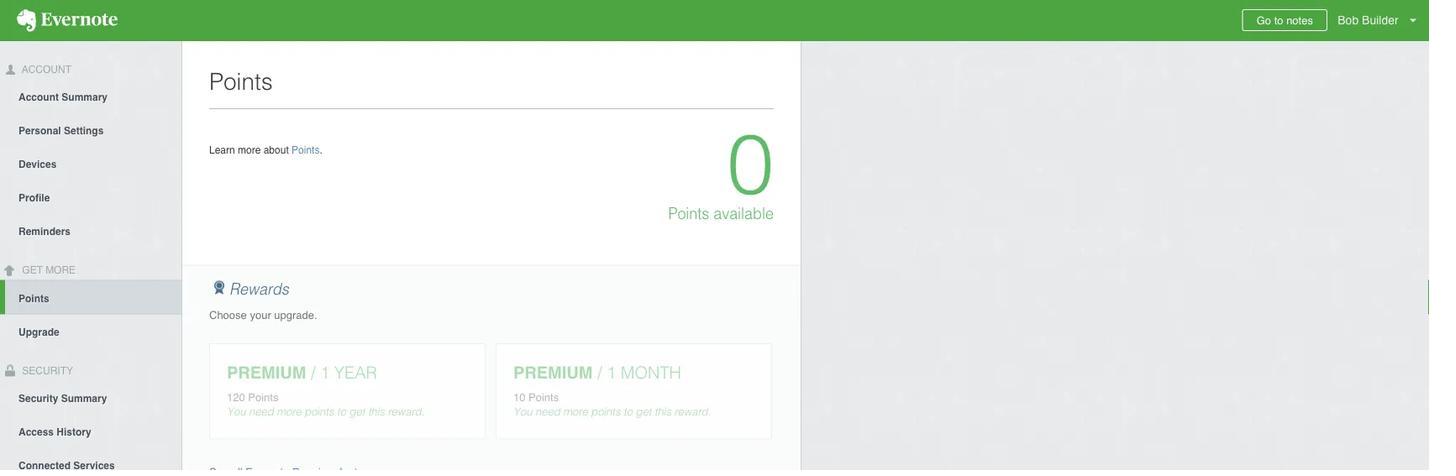 Task type: vqa. For each thing, say whether or not it's contained in the screenshot.
the right the reward.
yes



Task type: describe. For each thing, give the bounding box(es) containing it.
0 points available
[[669, 116, 774, 223]]

need for / 1 month
[[535, 406, 560, 418]]

points inside premium / 1 month 10 points you need more points to get this reward.
[[529, 391, 559, 404]]

year
[[334, 363, 377, 383]]

notes
[[1287, 14, 1314, 26]]

0
[[727, 116, 774, 213]]

bob
[[1338, 13, 1359, 27]]

security summary
[[18, 393, 107, 405]]

evernote image
[[0, 9, 134, 32]]

points for / 1 year
[[304, 406, 334, 418]]

account summary link
[[0, 80, 182, 113]]

choose
[[209, 309, 247, 322]]

learn
[[209, 144, 235, 156]]

upgrade link
[[0, 315, 182, 349]]

profile
[[18, 192, 50, 204]]

.
[[320, 144, 323, 156]]

evernote link
[[0, 0, 134, 41]]

get for month
[[636, 406, 652, 418]]

points inside premium / 1 year 120 points you need more points to get this reward.
[[248, 391, 279, 404]]

builder
[[1363, 13, 1399, 27]]

1 for month
[[607, 363, 616, 383]]

get
[[22, 265, 43, 276]]

available
[[714, 206, 774, 223]]

access history
[[18, 427, 91, 438]]

0 horizontal spatial more
[[238, 144, 261, 156]]

access history link
[[0, 415, 182, 448]]

choose your upgrade.
[[209, 309, 317, 322]]

points down get
[[18, 293, 49, 305]]

1 horizontal spatial points link
[[292, 144, 320, 156]]

premium for / 1 month
[[514, 363, 593, 383]]

upgrade
[[18, 327, 59, 338]]

bob builder
[[1338, 13, 1399, 27]]

go to notes link
[[1243, 9, 1328, 31]]

0 horizontal spatial points link
[[5, 280, 182, 315]]

you for / 1 month
[[514, 406, 532, 418]]

bob builder link
[[1334, 0, 1430, 41]]

premium / 1 year 120 points you need more points to get this reward.
[[227, 363, 425, 418]]

points right about on the left top
[[292, 144, 320, 156]]

settings
[[64, 125, 104, 137]]

account for account summary
[[18, 91, 59, 103]]

to for / 1 year
[[337, 406, 346, 418]]

security for security
[[19, 365, 73, 377]]

month
[[621, 363, 682, 383]]

devices
[[18, 159, 57, 170]]



Task type: locate. For each thing, give the bounding box(es) containing it.
1
[[320, 363, 330, 383], [607, 363, 616, 383]]

you down 10 on the bottom of page
[[514, 406, 532, 418]]

reward. inside premium / 1 month 10 points you need more points to get this reward.
[[675, 406, 711, 418]]

premium up '120' on the left of the page
[[227, 363, 306, 383]]

security up security summary
[[19, 365, 73, 377]]

/ for / 1 year
[[311, 363, 316, 383]]

2 this from the left
[[655, 406, 672, 418]]

/ left year
[[311, 363, 316, 383]]

premium for / 1 year
[[227, 363, 306, 383]]

1 vertical spatial points link
[[5, 280, 182, 315]]

0 horizontal spatial need
[[249, 406, 274, 418]]

1 horizontal spatial more
[[277, 406, 301, 418]]

account up personal
[[18, 91, 59, 103]]

this down year
[[368, 406, 385, 418]]

get down month
[[636, 406, 652, 418]]

this
[[368, 406, 385, 418], [655, 406, 672, 418]]

1 left month
[[607, 363, 616, 383]]

summary up access history link
[[61, 393, 107, 405]]

to down month
[[624, 406, 633, 418]]

account summary
[[18, 91, 108, 103]]

1 horizontal spatial premium
[[514, 363, 593, 383]]

2 1 from the left
[[607, 363, 616, 383]]

summary for account summary
[[62, 91, 108, 103]]

1 horizontal spatial points
[[591, 406, 621, 418]]

2 horizontal spatial to
[[1275, 14, 1284, 26]]

need
[[249, 406, 274, 418], [535, 406, 560, 418]]

to inside premium / 1 year 120 points you need more points to get this reward.
[[337, 406, 346, 418]]

get down year
[[349, 406, 365, 418]]

1 horizontal spatial 1
[[607, 363, 616, 383]]

reward. inside premium / 1 year 120 points you need more points to get this reward.
[[388, 406, 425, 418]]

security up access
[[18, 393, 58, 405]]

access
[[18, 427, 54, 438]]

0 horizontal spatial to
[[337, 406, 346, 418]]

1 vertical spatial account
[[18, 91, 59, 103]]

2 need from the left
[[535, 406, 560, 418]]

premium inside premium / 1 year 120 points you need more points to get this reward.
[[227, 363, 306, 383]]

you down '120' on the left of the page
[[227, 406, 246, 418]]

2 horizontal spatial more
[[563, 406, 588, 418]]

0 vertical spatial points link
[[292, 144, 320, 156]]

2 you from the left
[[514, 406, 532, 418]]

personal settings
[[18, 125, 104, 137]]

1 need from the left
[[249, 406, 274, 418]]

120
[[227, 391, 245, 404]]

you inside premium / 1 year 120 points you need more points to get this reward.
[[227, 406, 246, 418]]

devices link
[[0, 147, 182, 181]]

1 horizontal spatial this
[[655, 406, 672, 418]]

more for / 1 year
[[277, 406, 301, 418]]

2 / from the left
[[598, 363, 602, 383]]

premium up 10 on the bottom of page
[[514, 363, 593, 383]]

more
[[45, 265, 76, 276]]

security for security summary
[[18, 393, 58, 405]]

more inside premium / 1 month 10 points you need more points to get this reward.
[[563, 406, 588, 418]]

0 vertical spatial security
[[19, 365, 73, 377]]

this inside premium / 1 month 10 points you need more points to get this reward.
[[655, 406, 672, 418]]

1 get from the left
[[349, 406, 365, 418]]

this for month
[[655, 406, 672, 418]]

1 left year
[[320, 363, 330, 383]]

2 reward. from the left
[[675, 406, 711, 418]]

premium
[[227, 363, 306, 383], [514, 363, 593, 383]]

points inside premium / 1 month 10 points you need more points to get this reward.
[[591, 406, 621, 418]]

summary for security summary
[[61, 393, 107, 405]]

2 get from the left
[[636, 406, 652, 418]]

reminders
[[18, 226, 71, 238]]

1 reward. from the left
[[388, 406, 425, 418]]

get inside premium / 1 month 10 points you need more points to get this reward.
[[636, 406, 652, 418]]

to inside premium / 1 month 10 points you need more points to get this reward.
[[624, 406, 633, 418]]

you inside premium / 1 month 10 points you need more points to get this reward.
[[514, 406, 532, 418]]

1 / from the left
[[311, 363, 316, 383]]

reward. for / 1 year
[[388, 406, 425, 418]]

to
[[1275, 14, 1284, 26], [337, 406, 346, 418], [624, 406, 633, 418]]

1 premium from the left
[[227, 363, 306, 383]]

0 vertical spatial summary
[[62, 91, 108, 103]]

points left the "available"
[[669, 206, 710, 223]]

you
[[227, 406, 246, 418], [514, 406, 532, 418]]

0 vertical spatial account
[[19, 64, 71, 76]]

0 horizontal spatial points
[[304, 406, 334, 418]]

summary up the personal settings link
[[62, 91, 108, 103]]

0 horizontal spatial 1
[[320, 363, 330, 383]]

1 horizontal spatial to
[[624, 406, 633, 418]]

to right go
[[1275, 14, 1284, 26]]

need for / 1 year
[[249, 406, 274, 418]]

this for year
[[368, 406, 385, 418]]

points inside premium / 1 year 120 points you need more points to get this reward.
[[304, 406, 334, 418]]

profile link
[[0, 181, 182, 214]]

1 you from the left
[[227, 406, 246, 418]]

points link down more
[[5, 280, 182, 315]]

summary
[[62, 91, 108, 103], [61, 393, 107, 405]]

0 horizontal spatial reward.
[[388, 406, 425, 418]]

get inside premium / 1 year 120 points you need more points to get this reward.
[[349, 406, 365, 418]]

1 points from the left
[[304, 406, 334, 418]]

about
[[264, 144, 289, 156]]

1 horizontal spatial need
[[535, 406, 560, 418]]

go
[[1257, 14, 1272, 26]]

rewards
[[229, 281, 289, 298]]

account
[[19, 64, 71, 76], [18, 91, 59, 103]]

/ left month
[[598, 363, 602, 383]]

need inside premium / 1 year 120 points you need more points to get this reward.
[[249, 406, 274, 418]]

1 this from the left
[[368, 406, 385, 418]]

1 horizontal spatial you
[[514, 406, 532, 418]]

get
[[349, 406, 365, 418], [636, 406, 652, 418]]

account up the account summary
[[19, 64, 71, 76]]

points inside 0 points available
[[669, 206, 710, 223]]

1 vertical spatial security
[[18, 393, 58, 405]]

1 horizontal spatial get
[[636, 406, 652, 418]]

1 horizontal spatial /
[[598, 363, 602, 383]]

points link
[[292, 144, 320, 156], [5, 280, 182, 315]]

to down year
[[337, 406, 346, 418]]

2 premium from the left
[[514, 363, 593, 383]]

/ inside premium / 1 year 120 points you need more points to get this reward.
[[311, 363, 316, 383]]

10
[[514, 391, 526, 404]]

go to notes
[[1257, 14, 1314, 26]]

you for / 1 year
[[227, 406, 246, 418]]

history
[[57, 427, 91, 438]]

0 horizontal spatial you
[[227, 406, 246, 418]]

points right 10 on the bottom of page
[[529, 391, 559, 404]]

personal settings link
[[0, 113, 182, 147]]

points
[[304, 406, 334, 418], [591, 406, 621, 418]]

points right '120' on the left of the page
[[248, 391, 279, 404]]

premium inside premium / 1 month 10 points you need more points to get this reward.
[[514, 363, 593, 383]]

need inside premium / 1 month 10 points you need more points to get this reward.
[[535, 406, 560, 418]]

this down month
[[655, 406, 672, 418]]

premium / 1 month 10 points you need more points to get this reward.
[[514, 363, 711, 418]]

1 1 from the left
[[320, 363, 330, 383]]

0 horizontal spatial /
[[311, 363, 316, 383]]

/ for / 1 month
[[598, 363, 602, 383]]

more for / 1 month
[[563, 406, 588, 418]]

0 horizontal spatial premium
[[227, 363, 306, 383]]

more inside premium / 1 year 120 points you need more points to get this reward.
[[277, 406, 301, 418]]

0 horizontal spatial get
[[349, 406, 365, 418]]

/ inside premium / 1 month 10 points you need more points to get this reward.
[[598, 363, 602, 383]]

upgrade.
[[274, 309, 317, 322]]

points
[[209, 68, 273, 95], [292, 144, 320, 156], [669, 206, 710, 223], [18, 293, 49, 305], [248, 391, 279, 404], [529, 391, 559, 404]]

1 vertical spatial summary
[[61, 393, 107, 405]]

your
[[250, 309, 271, 322]]

points link right about on the left top
[[292, 144, 320, 156]]

security summary link
[[0, 381, 182, 415]]

get more
[[19, 265, 76, 276]]

learn more about points .
[[209, 144, 323, 156]]

1 for year
[[320, 363, 330, 383]]

account for account
[[19, 64, 71, 76]]

points up learn
[[209, 68, 273, 95]]

2 points from the left
[[591, 406, 621, 418]]

reward. for / 1 month
[[675, 406, 711, 418]]

reward.
[[388, 406, 425, 418], [675, 406, 711, 418]]

points for / 1 month
[[591, 406, 621, 418]]

security
[[19, 365, 73, 377], [18, 393, 58, 405]]

personal
[[18, 125, 61, 137]]

get for year
[[349, 406, 365, 418]]

/
[[311, 363, 316, 383], [598, 363, 602, 383]]

more
[[238, 144, 261, 156], [277, 406, 301, 418], [563, 406, 588, 418]]

security inside 'security summary' link
[[18, 393, 58, 405]]

1 inside premium / 1 year 120 points you need more points to get this reward.
[[320, 363, 330, 383]]

reminders link
[[0, 214, 182, 248]]

to for / 1 month
[[624, 406, 633, 418]]

1 inside premium / 1 month 10 points you need more points to get this reward.
[[607, 363, 616, 383]]

this inside premium / 1 year 120 points you need more points to get this reward.
[[368, 406, 385, 418]]

0 horizontal spatial this
[[368, 406, 385, 418]]

1 horizontal spatial reward.
[[675, 406, 711, 418]]



